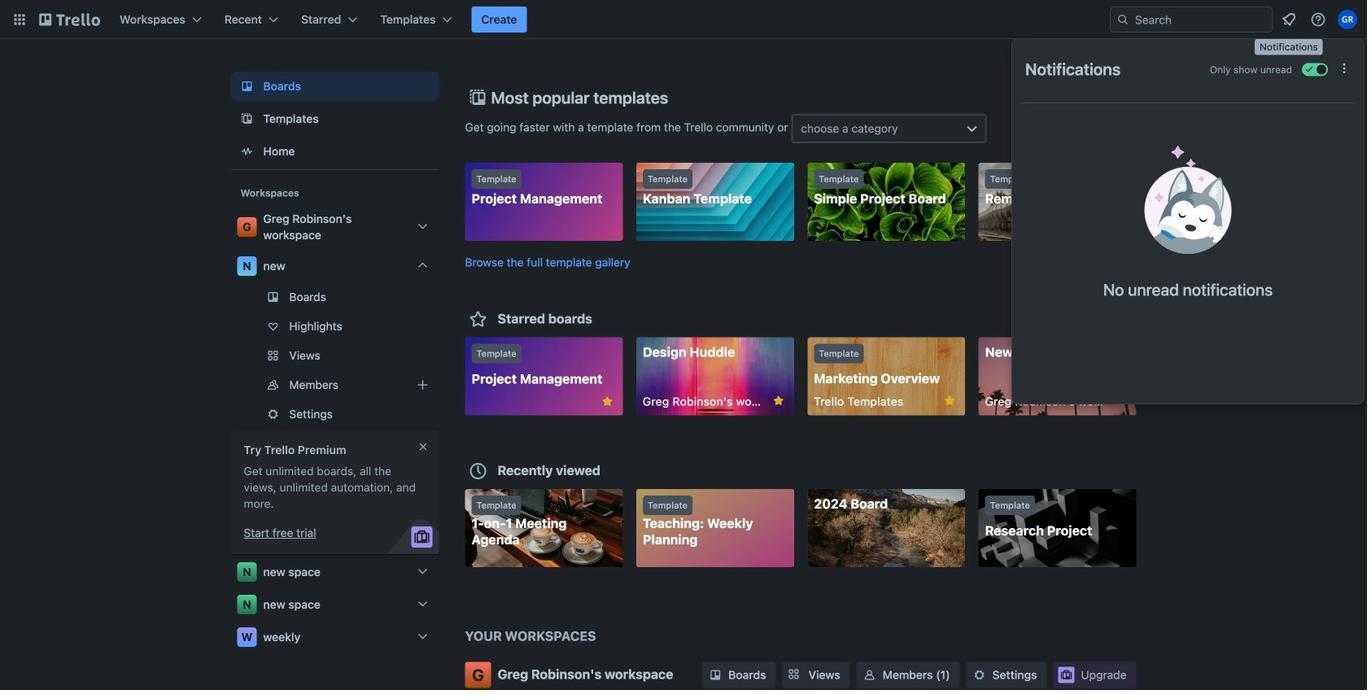 Task type: locate. For each thing, give the bounding box(es) containing it.
greg robinson (gregrobinson96) image
[[1338, 10, 1358, 29]]

1 sm image from the left
[[707, 667, 724, 683]]

primary element
[[0, 0, 1367, 39]]

0 notifications image
[[1279, 10, 1299, 29]]

tooltip
[[1255, 39, 1323, 55]]

click to unstar this board. it will be removed from your starred list. image
[[943, 394, 957, 408]]

home image
[[237, 142, 257, 161]]

1 horizontal spatial sm image
[[971, 667, 988, 683]]

0 horizontal spatial sm image
[[707, 667, 724, 683]]

sm image
[[707, 667, 724, 683], [971, 667, 988, 683]]

open information menu image
[[1310, 11, 1327, 28]]

click to unstar this board. it will be removed from your starred list. image
[[771, 394, 786, 408], [600, 394, 615, 409]]

2 sm image from the left
[[971, 667, 988, 683]]

taco image
[[1145, 146, 1232, 254]]

template board image
[[237, 109, 257, 129]]

0 horizontal spatial click to unstar this board. it will be removed from your starred list. image
[[600, 394, 615, 409]]



Task type: vqa. For each thing, say whether or not it's contained in the screenshot.
leftmost Click to unstar this board. It will be removed from your starred list. image
yes



Task type: describe. For each thing, give the bounding box(es) containing it.
1 horizontal spatial click to unstar this board. it will be removed from your starred list. image
[[771, 394, 786, 408]]

search image
[[1117, 13, 1130, 26]]

sm image
[[862, 667, 878, 683]]

board image
[[237, 77, 257, 96]]

Search field
[[1110, 7, 1273, 33]]

back to home image
[[39, 7, 100, 33]]

add image
[[413, 375, 433, 395]]



